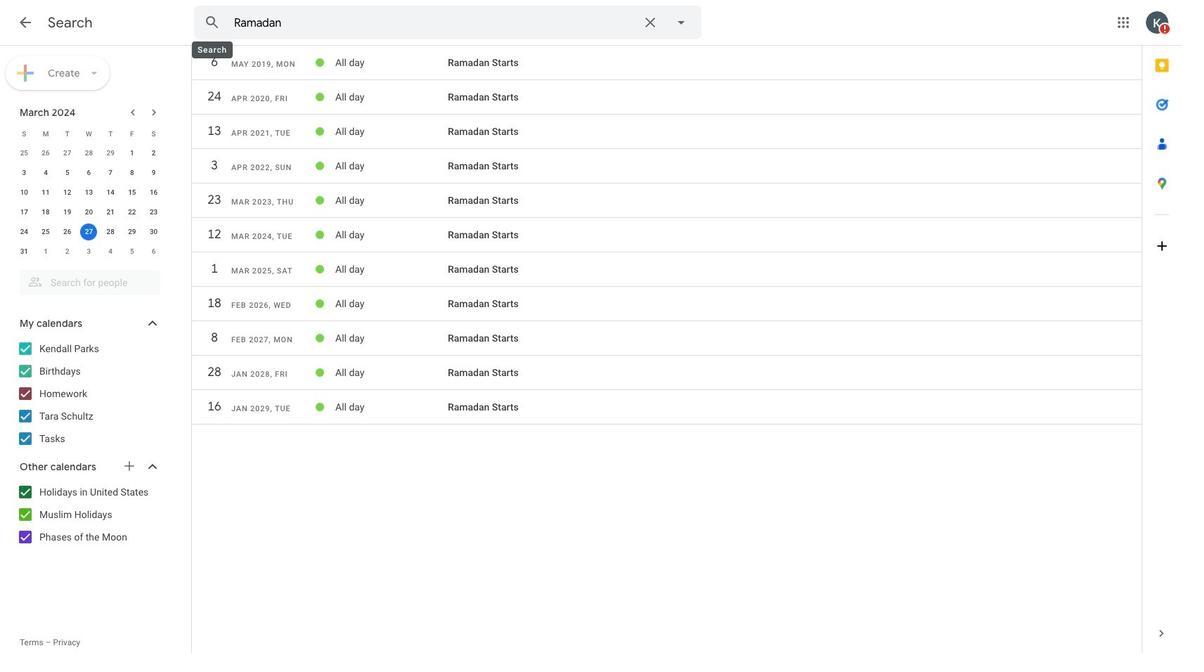 Task type: describe. For each thing, give the bounding box(es) containing it.
13 element
[[80, 184, 97, 201]]

31 element
[[16, 243, 33, 260]]

go back image
[[17, 14, 34, 31]]

Search text field
[[234, 16, 634, 30]]

20 element
[[80, 204, 97, 221]]

28 element
[[102, 224, 119, 240]]

search options image
[[667, 8, 695, 37]]

april 6 element
[[145, 243, 162, 260]]

2 element
[[145, 145, 162, 162]]

17 element
[[16, 204, 33, 221]]

march 2024 grid
[[13, 124, 165, 262]]

april 4 element
[[102, 243, 119, 260]]

8 element
[[124, 165, 141, 181]]

9 element
[[145, 165, 162, 181]]

clear search image
[[636, 8, 664, 37]]

other calendars list
[[3, 481, 174, 548]]

3 element
[[16, 165, 33, 181]]

23 element
[[145, 204, 162, 221]]

april 5 element
[[124, 243, 141, 260]]

5 element
[[59, 165, 76, 181]]

7 element
[[102, 165, 119, 181]]

april 1 element
[[37, 243, 54, 260]]

19 element
[[59, 204, 76, 221]]

february 26 element
[[37, 145, 54, 162]]

10 element
[[16, 184, 33, 201]]

16 element
[[145, 184, 162, 201]]



Task type: vqa. For each thing, say whether or not it's contained in the screenshot.
search text field at the top
yes



Task type: locate. For each thing, give the bounding box(es) containing it.
february 29 element
[[102, 145, 119, 162]]

february 27 element
[[59, 145, 76, 162]]

april 3 element
[[80, 243, 97, 260]]

tab list
[[1143, 46, 1181, 614]]

row group
[[13, 143, 165, 262]]

april 2 element
[[59, 243, 76, 260]]

18 element
[[37, 204, 54, 221]]

30 element
[[145, 224, 162, 240]]

12 element
[[59, 184, 76, 201]]

february 25 element
[[16, 145, 33, 162]]

my calendars list
[[3, 338, 174, 450]]

14 element
[[102, 184, 119, 201]]

search image
[[198, 8, 226, 37]]

11 element
[[37, 184, 54, 201]]

25 element
[[37, 224, 54, 240]]

24 element
[[16, 224, 33, 240]]

heading
[[48, 14, 93, 32]]

cell
[[335, 51, 448, 74], [335, 86, 448, 108], [335, 120, 448, 143], [335, 155, 448, 177], [335, 189, 448, 212], [78, 222, 100, 242], [335, 224, 448, 246], [335, 258, 448, 281], [335, 293, 448, 315], [335, 327, 448, 349], [335, 361, 448, 384], [335, 396, 448, 418]]

february 28 element
[[80, 145, 97, 162]]

cell inside march 2024 grid
[[78, 222, 100, 242]]

21 element
[[102, 204, 119, 221]]

None search field
[[194, 6, 702, 39]]

None search field
[[0, 264, 174, 295]]

6 element
[[80, 165, 97, 181]]

15 element
[[124, 184, 141, 201]]

row
[[192, 50, 1142, 75], [192, 84, 1142, 110], [192, 119, 1142, 144], [13, 124, 165, 143], [13, 143, 165, 163], [192, 153, 1142, 179], [13, 163, 165, 183], [13, 183, 165, 203], [192, 188, 1142, 213], [13, 203, 165, 222], [13, 222, 165, 242], [192, 222, 1142, 248], [13, 242, 165, 262], [192, 257, 1142, 282], [192, 291, 1142, 316], [192, 326, 1142, 351], [192, 360, 1142, 385], [192, 394, 1142, 420]]

Search for people text field
[[28, 270, 152, 295]]

27, today element
[[80, 224, 97, 240]]

29 element
[[124, 224, 141, 240]]

4 element
[[37, 165, 54, 181]]

22 element
[[124, 204, 141, 221]]

grid
[[192, 46, 1142, 425]]

add other calendars image
[[122, 459, 136, 473]]

1 element
[[124, 145, 141, 162]]

26 element
[[59, 224, 76, 240]]



